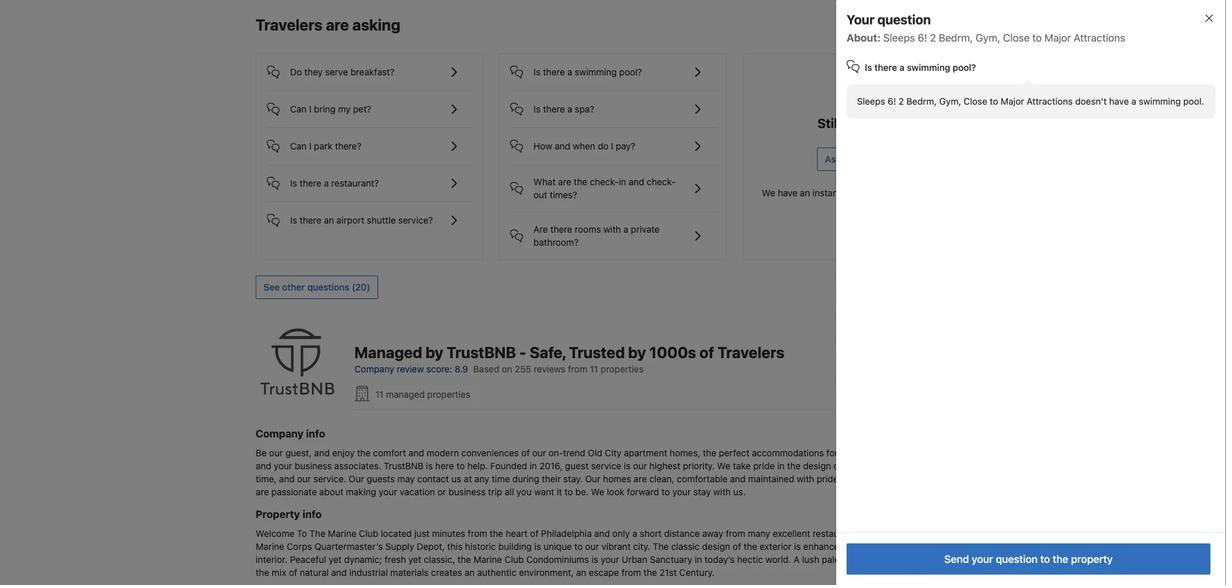 Task type: locate. For each thing, give the bounding box(es) containing it.
unique
[[544, 541, 572, 552]]

0 horizontal spatial questions
[[308, 282, 350, 293]]

the left property
[[1053, 553, 1069, 565]]

1 horizontal spatial business
[[449, 486, 486, 497]]

forward
[[627, 486, 659, 497]]

my
[[338, 104, 351, 114]]

1 horizontal spatial 2
[[931, 32, 937, 44]]

from inside managed by trustbnb - safe, trusted by 1000s of travelers company review score: 8.9 based on 255 reviews from 11 properties
[[568, 363, 588, 374]]

1 vertical spatial we
[[718, 460, 731, 471]]

be our guest, and enjoy the comfort and modern conveniences of our on-trend old city apartment homes,  the perfect accommodations for you and your family, or you and your business associates.   trustbnb is here to help. founded in 2016, guest service is our highest priority. we take pride in the design of our properties, our response time, and our service. our guests may contact us at any time during their stay.  our homes are clean, comfortable and maintained with pride. our friendly and helpful staff are passionate about making your vacation or business trip all you want it to be. we look forward to your stay with us.
[[256, 447, 965, 497]]

2 horizontal spatial swimming
[[1140, 96, 1182, 107]]

1 horizontal spatial the
[[653, 541, 669, 552]]

your inside welcome to the marine club located just minutes from the heart of philadelphia and only a short distance away from many excellent restaurants and attractions. once the marine corps quartermaster's supply depot, this historic building is unique to our vibrant city. the classic design of the exterior is enhanced by the timeless decor of the interior. peaceful yet dynamic; fresh yet classic, the marine club condominiums is your urban sanctuary in today's hectic world. a lush palette of colors juxtaposed with the mix of natural and industrial materials creates an authentic environment, an escape from the 21st century.
[[601, 554, 620, 565]]

swimming left pool.
[[1140, 96, 1182, 107]]

see availability button
[[891, 14, 971, 38]]

the down short
[[653, 541, 669, 552]]

are
[[326, 16, 349, 34], [558, 176, 572, 187], [634, 473, 647, 484], [256, 486, 269, 497]]

private
[[631, 224, 660, 235]]

1 vertical spatial gym,
[[940, 96, 962, 107]]

1 our from the left
[[349, 473, 364, 484]]

a inside is there a swimming pool? button
[[568, 67, 573, 77]]

depot,
[[417, 541, 445, 552]]

welcome to the marine club located just minutes from the heart of philadelphia and only a short distance away from many excellent restaurants and attractions. once the marine corps quartermaster's supply depot, this historic building is unique to our vibrant city. the classic design of the exterior is enhanced by the timeless decor of the interior. peaceful yet dynamic; fresh yet classic, the marine club condominiums is your urban sanctuary in today's hectic world. a lush palette of colors juxtaposed with the mix of natural and industrial materials creates an authentic environment, an escape from the 21st century.
[[256, 528, 970, 578]]

0 vertical spatial major
[[1045, 32, 1072, 44]]

1 horizontal spatial check-
[[647, 176, 676, 187]]

0 horizontal spatial attractions
[[1027, 96, 1073, 107]]

urban
[[622, 554, 648, 565]]

sleeps down see availability on the right of page
[[884, 32, 916, 44]]

attractions inside your question about: sleeps 6! 2 bedrm, gym, close to major attractions
[[1074, 32, 1126, 44]]

on
[[502, 363, 513, 374]]

club down building
[[505, 554, 524, 565]]

have inside the your question dialog
[[1110, 96, 1130, 107]]

pool? up is there a spa? button
[[620, 67, 642, 77]]

hectic
[[738, 554, 763, 565]]

there inside are there rooms with a private bathroom?
[[551, 224, 573, 235]]

are there rooms with a private bathroom?
[[534, 224, 660, 248]]

we down 'perfect' on the right bottom
[[718, 460, 731, 471]]

1 horizontal spatial attractions
[[1074, 32, 1126, 44]]

welcome
[[256, 528, 295, 539]]

0 horizontal spatial or
[[438, 486, 446, 497]]

1 horizontal spatial marine
[[328, 528, 357, 539]]

trustbnb up based
[[447, 343, 516, 361]]

1 horizontal spatial 6!
[[918, 32, 928, 44]]

the
[[310, 528, 326, 539], [653, 541, 669, 552]]

1 horizontal spatial pool?
[[953, 62, 977, 73]]

info for property info
[[303, 508, 322, 520]]

0 horizontal spatial properties
[[428, 389, 471, 400]]

2 vertical spatial question
[[996, 553, 1038, 565]]

answer
[[844, 187, 874, 198]]

1 can from the top
[[290, 104, 307, 114]]

bedrm, inside your question about: sleeps 6! 2 bedrm, gym, close to major attractions
[[939, 32, 974, 44]]

your
[[847, 12, 875, 27]]

i for park
[[309, 141, 312, 151]]

and inside what are the check-in and check- out times?
[[629, 176, 645, 187]]

or up response
[[927, 447, 936, 458]]

is for is there a swimming pool? button
[[534, 67, 541, 77]]

with
[[604, 224, 621, 235], [797, 473, 815, 484], [714, 486, 731, 497], [942, 554, 959, 565]]

0 horizontal spatial design
[[703, 541, 731, 552]]

can left bring at top left
[[290, 104, 307, 114]]

apartment
[[624, 447, 668, 458]]

properties,
[[861, 460, 907, 471]]

1 vertical spatial 11
[[375, 389, 384, 400]]

question for ask a question
[[851, 154, 889, 164]]

is
[[426, 460, 433, 471], [624, 460, 631, 471], [535, 541, 541, 552], [795, 541, 801, 552], [592, 554, 599, 565]]

see left other
[[264, 282, 280, 293]]

0 vertical spatial gym,
[[976, 32, 1001, 44]]

there for is there a spa? button
[[543, 104, 565, 114]]

is inside is there a restaurant? button
[[290, 178, 297, 188]]

attractions left doesn't
[[1027, 96, 1073, 107]]

0 horizontal spatial have
[[778, 187, 798, 198]]

0 vertical spatial close
[[1004, 32, 1030, 44]]

of right 1000s
[[700, 343, 715, 361]]

you right for at the bottom of the page
[[841, 447, 856, 458]]

is up is there a spa? at the top left of the page
[[534, 67, 541, 77]]

properties
[[601, 363, 644, 374], [428, 389, 471, 400]]

is down about:
[[865, 62, 873, 73]]

0 horizontal spatial trustbnb
[[384, 460, 424, 471]]

is
[[865, 62, 873, 73], [534, 67, 541, 77], [534, 104, 541, 114], [290, 178, 297, 188], [290, 215, 297, 226]]

excellent
[[773, 528, 811, 539]]

1 vertical spatial design
[[703, 541, 731, 552]]

your left 'stay'
[[673, 486, 691, 497]]

company inside managed by trustbnb - safe, trusted by 1000s of travelers company review score: 8.9 based on 255 reviews from 11 properties
[[355, 363, 394, 374]]

conveniences
[[462, 447, 519, 458]]

1 horizontal spatial close
[[1004, 32, 1030, 44]]

0 vertical spatial we
[[762, 187, 776, 198]]

looking?
[[844, 115, 896, 130]]

are inside what are the check-in and check- out times?
[[558, 176, 572, 187]]

can
[[290, 104, 307, 114], [290, 141, 307, 151]]

0 vertical spatial 11
[[590, 363, 599, 374]]

2 can from the top
[[290, 141, 307, 151]]

in down "pay?"
[[619, 176, 627, 187]]

can for can i bring my pet?
[[290, 104, 307, 114]]

contact
[[417, 473, 449, 484]]

0 horizontal spatial see
[[264, 282, 280, 293]]

1 horizontal spatial major
[[1045, 32, 1072, 44]]

travelers inside managed by trustbnb - safe, trusted by 1000s of travelers company review score: 8.9 based on 255 reviews from 11 properties
[[718, 343, 785, 361]]

have right doesn't
[[1110, 96, 1130, 107]]

sleeps inside your question about: sleeps 6! 2 bedrm, gym, close to major attractions
[[884, 32, 916, 44]]

i for bring
[[309, 104, 312, 114]]

see other questions (20)
[[264, 282, 370, 293]]

there down about:
[[875, 62, 898, 73]]

of up founded
[[522, 447, 530, 458]]

0 vertical spatial properties
[[601, 363, 644, 374]]

juxtaposed
[[893, 554, 939, 565]]

see inside see availability button
[[899, 20, 916, 31]]

1 horizontal spatial properties
[[601, 363, 644, 374]]

business down 'at'
[[449, 486, 486, 497]]

6!
[[918, 32, 928, 44], [888, 96, 897, 107]]

there down park
[[300, 178, 322, 188]]

with down the once
[[942, 554, 959, 565]]

info up to
[[303, 508, 322, 520]]

travelers
[[256, 16, 323, 34], [718, 343, 785, 361]]

1 horizontal spatial gym,
[[976, 32, 1001, 44]]

your question dialog
[[816, 0, 1227, 585]]

there left spa?
[[543, 104, 565, 114]]

0 vertical spatial 6!
[[918, 32, 928, 44]]

2 horizontal spatial our
[[844, 473, 859, 484]]

of inside managed by trustbnb - safe, trusted by 1000s of travelers company review score: 8.9 based on 255 reviews from 11 properties
[[700, 343, 715, 361]]

swimming
[[908, 62, 951, 73], [575, 67, 617, 77], [1140, 96, 1182, 107]]

1 horizontal spatial is there a swimming pool?
[[865, 62, 977, 73]]

questions left (20)
[[308, 282, 350, 293]]

spa?
[[575, 104, 595, 114]]

questions
[[911, 187, 952, 198], [308, 282, 350, 293]]

our left vibrant
[[586, 541, 599, 552]]

with left us.
[[714, 486, 731, 497]]

founded
[[491, 460, 528, 471]]

info up guest,
[[306, 427, 325, 440]]

and left only
[[595, 528, 610, 539]]

design inside be our guest, and enjoy the comfort and modern conveniences of our on-trend old city apartment homes,  the perfect accommodations for you and your family, or you and your business associates.   trustbnb is here to help. founded in 2016, guest service is our highest priority. we take pride in the design of our properties, our response time, and our service. our guests may contact us at any time during their stay.  our homes are clean, comfortable and maintained with pride. our friendly and helpful staff are passionate about making your vacation or business trip all you want it to be. we look forward to your stay with us.
[[804, 460, 832, 471]]

trend
[[563, 447, 586, 458]]

look
[[607, 486, 625, 497]]

what are the check-in and check- out times?
[[534, 176, 676, 200]]

a inside ask a question button
[[844, 154, 849, 164]]

we left instant
[[762, 187, 776, 198]]

you down during
[[517, 486, 532, 497]]

questions inside button
[[308, 282, 350, 293]]

1 horizontal spatial yet
[[409, 554, 422, 565]]

in up during
[[530, 460, 537, 471]]

1 horizontal spatial travelers
[[718, 343, 785, 361]]

our up be.
[[585, 473, 601, 484]]

i left park
[[309, 141, 312, 151]]

see inside see other questions (20) button
[[264, 282, 280, 293]]

availability
[[918, 20, 963, 31]]

1 horizontal spatial have
[[1110, 96, 1130, 107]]

0 vertical spatial see
[[899, 20, 916, 31]]

2 vertical spatial we
[[591, 486, 605, 497]]

1 vertical spatial club
[[505, 554, 524, 565]]

is inside is there a swimming pool? button
[[534, 67, 541, 77]]

your question about: sleeps 6! 2 bedrm, gym, close to major attractions
[[847, 12, 1126, 44]]

the left 21st at the right
[[644, 567, 657, 578]]

1 horizontal spatial by
[[629, 343, 646, 361]]

a right ask
[[844, 154, 849, 164]]

your right send
[[972, 553, 994, 565]]

a left spa?
[[568, 104, 573, 114]]

is down can i park there?
[[290, 178, 297, 188]]

stay
[[694, 486, 711, 497]]

0 vertical spatial can
[[290, 104, 307, 114]]

is there a spa? button
[[511, 91, 716, 117]]

is inside is there an airport shuttle service? button
[[290, 215, 297, 226]]

is inside is there a spa? button
[[534, 104, 541, 114]]

help.
[[468, 460, 488, 471]]

marine up quartermaster's
[[328, 528, 357, 539]]

an left instant
[[800, 187, 811, 198]]

building
[[499, 541, 532, 552]]

1 vertical spatial can
[[290, 141, 307, 151]]

1 vertical spatial or
[[438, 486, 446, 497]]

located
[[381, 528, 412, 539]]

1 horizontal spatial company
[[355, 363, 394, 374]]

rooms
[[575, 224, 601, 235]]

0 vertical spatial travelers
[[256, 16, 323, 34]]

1 vertical spatial attractions
[[1027, 96, 1073, 107]]

0 horizontal spatial club
[[359, 528, 379, 539]]

to inside button
[[1041, 553, 1051, 565]]

there for is there a restaurant? button
[[300, 178, 322, 188]]

this
[[448, 541, 463, 552]]

pool? down your question about: sleeps 6! 2 bedrm, gym, close to major attractions
[[953, 62, 977, 73]]

yet down quartermaster's
[[329, 554, 342, 565]]

in inside welcome to the marine club located just minutes from the heart of philadelphia and only a short distance away from many excellent restaurants and attractions. once the marine corps quartermaster's supply depot, this historic building is unique to our vibrant city. the classic design of the exterior is enhanced by the timeless decor of the interior. peaceful yet dynamic; fresh yet classic, the marine club condominiums is your urban sanctuary in today's hectic world. a lush palette of colors juxtaposed with the mix of natural and industrial materials creates an authentic environment, an escape from the 21st century.
[[695, 554, 703, 565]]

1 vertical spatial major
[[1001, 96, 1025, 107]]

0 vertical spatial business
[[295, 460, 332, 471]]

heart
[[506, 528, 528, 539]]

only
[[613, 528, 630, 539]]

2 horizontal spatial by
[[848, 541, 858, 552]]

check- up private
[[647, 176, 676, 187]]

there up bathroom?
[[551, 224, 573, 235]]

0 horizontal spatial bedrm,
[[907, 96, 937, 107]]

0 vertical spatial bedrm,
[[939, 32, 974, 44]]

1 horizontal spatial bedrm,
[[939, 32, 974, 44]]

is up the how
[[534, 104, 541, 114]]

is for is there an airport shuttle service? button
[[290, 215, 297, 226]]

our left properties,
[[845, 460, 859, 471]]

do they serve breakfast?
[[290, 67, 395, 77]]

1 vertical spatial 6!
[[888, 96, 897, 107]]

marine
[[328, 528, 357, 539], [256, 541, 284, 552], [474, 554, 502, 565]]

0 horizontal spatial company
[[256, 427, 304, 440]]

by
[[426, 343, 444, 361], [629, 343, 646, 361], [848, 541, 858, 552]]

0 vertical spatial company
[[355, 363, 394, 374]]

based
[[474, 363, 500, 374]]

a inside is there a restaurant? button
[[324, 178, 329, 188]]

highest
[[650, 460, 681, 471]]

company info
[[256, 427, 325, 440]]

fresh
[[385, 554, 406, 565]]

1 horizontal spatial our
[[585, 473, 601, 484]]

1 vertical spatial marine
[[256, 541, 284, 552]]

instant
[[813, 187, 842, 198]]

properties down score:
[[428, 389, 471, 400]]

a up is there a spa? at the top left of the page
[[568, 67, 573, 77]]

a
[[900, 62, 905, 73], [568, 67, 573, 77], [1132, 96, 1137, 107], [568, 104, 573, 114], [844, 154, 849, 164], [324, 178, 329, 188], [624, 224, 629, 235], [633, 528, 638, 539]]

from right "away"
[[726, 528, 746, 539]]

2 horizontal spatial marine
[[474, 554, 502, 565]]

1 vertical spatial info
[[303, 508, 322, 520]]

company up be
[[256, 427, 304, 440]]

see for see availability
[[899, 20, 916, 31]]

question right send
[[996, 553, 1038, 565]]

1 horizontal spatial club
[[505, 554, 524, 565]]

0 horizontal spatial our
[[349, 473, 364, 484]]

how and when do i pay?
[[534, 141, 636, 151]]

the inside button
[[1053, 553, 1069, 565]]

0 horizontal spatial 2
[[899, 96, 905, 107]]

2 our from the left
[[585, 473, 601, 484]]

1 vertical spatial properties
[[428, 389, 471, 400]]

swimming up is there a spa? button
[[575, 67, 617, 77]]

0 horizontal spatial yet
[[329, 554, 342, 565]]

is there a swimming pool? down see availability button
[[865, 62, 977, 73]]

how and when do i pay? button
[[511, 128, 716, 154]]

there
[[875, 62, 898, 73], [543, 67, 565, 77], [543, 104, 565, 114], [300, 178, 322, 188], [300, 215, 322, 226], [551, 224, 573, 235]]

by up palette
[[848, 541, 858, 552]]

6! inside your question about: sleeps 6! 2 bedrm, gym, close to major attractions
[[918, 32, 928, 44]]

can for can i park there?
[[290, 141, 307, 151]]

lush
[[803, 554, 820, 565]]

you up response
[[938, 447, 953, 458]]

marine down the historic
[[474, 554, 502, 565]]

is for is there a spa? button
[[534, 104, 541, 114]]

of down the once
[[940, 541, 949, 552]]

restaurants
[[813, 528, 861, 539]]

property
[[256, 508, 300, 520]]

time
[[492, 473, 510, 484]]

an left airport
[[324, 215, 334, 226]]

your up properties,
[[877, 447, 895, 458]]

0 vertical spatial or
[[927, 447, 936, 458]]

can i bring my pet? button
[[267, 91, 473, 117]]

0 vertical spatial have
[[1110, 96, 1130, 107]]

0 vertical spatial question
[[878, 12, 931, 27]]

from
[[568, 363, 588, 374], [468, 528, 488, 539], [726, 528, 746, 539], [622, 567, 641, 578]]

the up times? in the top left of the page
[[574, 176, 588, 187]]

your down vibrant
[[601, 554, 620, 565]]

bathroom?
[[534, 237, 579, 248]]

0 horizontal spatial business
[[295, 460, 332, 471]]

questions right most
[[911, 187, 952, 198]]

colors
[[865, 554, 891, 565]]

2 check- from the left
[[647, 176, 676, 187]]

2 horizontal spatial we
[[762, 187, 776, 198]]

a left restaurant?
[[324, 178, 329, 188]]

1 horizontal spatial see
[[899, 20, 916, 31]]

is inside the your question dialog
[[865, 62, 873, 73]]

there up is there a spa? at the top left of the page
[[543, 67, 565, 77]]

0 vertical spatial design
[[804, 460, 832, 471]]

and right the how
[[555, 141, 571, 151]]

the down 'accommodations' at the bottom right of the page
[[788, 460, 801, 471]]

0 horizontal spatial is there a swimming pool?
[[534, 67, 642, 77]]

club
[[359, 528, 379, 539], [505, 554, 524, 565]]

is for is there a restaurant? button
[[290, 178, 297, 188]]

0 horizontal spatial you
[[517, 486, 532, 497]]

0 vertical spatial sleeps
[[884, 32, 916, 44]]

1 vertical spatial the
[[653, 541, 669, 552]]

still
[[818, 115, 841, 130]]

of
[[700, 343, 715, 361], [522, 447, 530, 458], [834, 460, 843, 471], [530, 528, 539, 539], [733, 541, 742, 552], [940, 541, 949, 552], [854, 554, 863, 565], [289, 567, 297, 578]]

a down see availability button
[[900, 62, 905, 73]]

corps
[[287, 541, 312, 552]]

swimming down see availability button
[[908, 62, 951, 73]]

0 horizontal spatial marine
[[256, 541, 284, 552]]

trustbnb inside managed by trustbnb - safe, trusted by 1000s of travelers company review score: 8.9 based on 255 reviews from 11 properties
[[447, 343, 516, 361]]

there for is there an airport shuttle service? button
[[300, 215, 322, 226]]

i left bring at top left
[[309, 104, 312, 114]]

6! down see availability on the right of page
[[918, 32, 928, 44]]

or down contact
[[438, 486, 446, 497]]

1 horizontal spatial trustbnb
[[447, 343, 516, 361]]

0 vertical spatial 2
[[931, 32, 937, 44]]

2 vertical spatial marine
[[474, 554, 502, 565]]

1 horizontal spatial design
[[804, 460, 832, 471]]

review
[[397, 363, 424, 374]]

perfect
[[719, 447, 750, 458]]

0 vertical spatial info
[[306, 427, 325, 440]]

0 vertical spatial trustbnb
[[447, 343, 516, 361]]

once
[[932, 528, 954, 539]]



Task type: vqa. For each thing, say whether or not it's contained in the screenshot.
the bottommost Company
yes



Task type: describe. For each thing, give the bounding box(es) containing it.
are
[[534, 224, 548, 235]]

the up priority.
[[703, 447, 717, 458]]

about
[[319, 486, 344, 497]]

what
[[534, 176, 556, 187]]

can i park there? button
[[267, 128, 473, 154]]

0 horizontal spatial 11
[[375, 389, 384, 400]]

all
[[505, 486, 514, 497]]

pool? inside the your question dialog
[[953, 62, 977, 73]]

may
[[398, 473, 415, 484]]

is there an airport shuttle service? button
[[267, 202, 473, 228]]

there for is there a swimming pool? button
[[543, 67, 565, 77]]

is up "escape" at the bottom of the page
[[592, 554, 599, 565]]

major inside your question about: sleeps 6! 2 bedrm, gym, close to major attractions
[[1045, 32, 1072, 44]]

want
[[534, 486, 555, 497]]

are left asking
[[326, 16, 349, 34]]

your down guest,
[[274, 460, 292, 471]]

0 vertical spatial questions
[[911, 187, 952, 198]]

i right 'do'
[[611, 141, 614, 151]]

your inside button
[[972, 553, 994, 565]]

of left colors
[[854, 554, 863, 565]]

to inside your question about: sleeps 6! 2 bedrm, gym, close to major attractions
[[1033, 32, 1042, 44]]

to inside welcome to the marine club located just minutes from the heart of philadelphia and only a short distance away from many excellent restaurants and attractions. once the marine corps quartermaster's supply depot, this historic building is unique to our vibrant city. the classic design of the exterior is enhanced by the timeless decor of the interior. peaceful yet dynamic; fresh yet classic, the marine club condominiums is your urban sanctuary in today's hectic world. a lush palette of colors juxtaposed with the mix of natural and industrial materials creates an authentic environment, an escape from the 21st century.
[[575, 541, 583, 552]]

in down 'accommodations' at the bottom right of the page
[[778, 460, 785, 471]]

safe,
[[530, 343, 566, 361]]

sleeps 6! 2 bedrm, gym, close to major attractions doesn't have a swimming pool.
[[858, 96, 1205, 107]]

on-
[[549, 447, 563, 458]]

natural
[[300, 567, 329, 578]]

here
[[436, 460, 454, 471]]

the down interior.
[[256, 567, 269, 578]]

3 our from the left
[[844, 473, 859, 484]]

with inside are there rooms with a private bathroom?
[[604, 224, 621, 235]]

city
[[605, 447, 622, 458]]

0 horizontal spatial by
[[426, 343, 444, 361]]

peaceful
[[290, 554, 326, 565]]

1 check- from the left
[[590, 176, 619, 187]]

our left on-
[[533, 447, 546, 458]]

there for "are there rooms with a private bathroom?" button
[[551, 224, 573, 235]]

world.
[[766, 554, 792, 565]]

2 inside your question about: sleeps 6! 2 bedrm, gym, close to major attractions
[[931, 32, 937, 44]]

when
[[573, 141, 596, 151]]

0 horizontal spatial the
[[310, 528, 326, 539]]

0 horizontal spatial we
[[591, 486, 605, 497]]

-
[[520, 343, 527, 361]]

pool? inside is there a swimming pool? button
[[620, 67, 642, 77]]

of right heart
[[530, 528, 539, 539]]

our inside welcome to the marine club located just minutes from the heart of philadelphia and only a short distance away from many excellent restaurants and attractions. once the marine corps quartermaster's supply depot, this historic building is unique to our vibrant city. the classic design of the exterior is enhanced by the timeless decor of the interior. peaceful yet dynamic; fresh yet classic, the marine club condominiums is your urban sanctuary in today's hectic world. a lush palette of colors juxtaposed with the mix of natural and industrial materials creates an authentic environment, an escape from the 21st century.
[[586, 541, 599, 552]]

send
[[945, 553, 970, 565]]

park
[[314, 141, 333, 151]]

is left unique
[[535, 541, 541, 552]]

airport
[[337, 215, 365, 226]]

is there a restaurant? button
[[267, 165, 473, 191]]

any
[[475, 473, 490, 484]]

1 horizontal spatial or
[[927, 447, 936, 458]]

1 yet from the left
[[329, 554, 342, 565]]

attractions.
[[881, 528, 929, 539]]

and right natural
[[331, 567, 347, 578]]

restaurant?
[[332, 178, 379, 188]]

an right creates
[[465, 567, 475, 578]]

1 vertical spatial have
[[778, 187, 798, 198]]

the left heart
[[490, 528, 504, 539]]

pool.
[[1184, 96, 1205, 107]]

homes,
[[670, 447, 701, 458]]

question for send your question to the property
[[996, 553, 1038, 565]]

asking
[[353, 16, 401, 34]]

11 inside managed by trustbnb - safe, trusted by 1000s of travelers company review score: 8.9 based on 255 reviews from 11 properties
[[590, 363, 599, 374]]

swimming inside button
[[575, 67, 617, 77]]

clean,
[[650, 473, 675, 484]]

our up passionate on the left bottom of page
[[297, 473, 311, 484]]

palette
[[822, 554, 852, 565]]

authentic
[[478, 567, 517, 578]]

from up the historic
[[468, 528, 488, 539]]

design inside welcome to the marine club located just minutes from the heart of philadelphia and only a short distance away from many excellent restaurants and attractions. once the marine corps quartermaster's supply depot, this historic building is unique to our vibrant city. the classic design of the exterior is enhanced by the timeless decor of the interior. peaceful yet dynamic; fresh yet classic, the marine club condominiums is your urban sanctuary in today's hectic world. a lush palette of colors juxtaposed with the mix of natural and industrial materials creates an authentic environment, an escape from the 21st century.
[[703, 541, 731, 552]]

our right be
[[269, 447, 283, 458]]

classic,
[[424, 554, 455, 565]]

city.
[[634, 541, 651, 552]]

a inside welcome to the marine club located just minutes from the heart of philadelphia and only a short distance away from many excellent restaurants and attractions. once the marine corps quartermaster's supply depot, this historic building is unique to our vibrant city. the classic design of the exterior is enhanced by the timeless decor of the interior. peaceful yet dynamic; fresh yet classic, the marine club condominiums is your urban sanctuary in today's hectic world. a lush palette of colors juxtaposed with the mix of natural and industrial materials creates an authentic environment, an escape from the 21st century.
[[633, 528, 638, 539]]

1 vertical spatial 2
[[899, 96, 905, 107]]

ask a question
[[825, 154, 889, 164]]

a inside are there rooms with a private bathroom?
[[624, 224, 629, 235]]

properties inside managed by trustbnb - safe, trusted by 1000s of travelers company review score: 8.9 based on 255 reviews from 11 properties
[[601, 363, 644, 374]]

the inside what are the check-in and check- out times?
[[574, 176, 588, 187]]

see availability
[[899, 20, 963, 31]]

the up hectic
[[744, 541, 758, 552]]

the up colors
[[860, 541, 874, 552]]

8.9
[[455, 363, 468, 374]]

your down guests
[[379, 486, 397, 497]]

21st
[[660, 567, 677, 578]]

supply
[[386, 541, 414, 552]]

many
[[748, 528, 771, 539]]

are down time,
[[256, 486, 269, 497]]

reviews
[[534, 363, 566, 374]]

1 horizontal spatial you
[[841, 447, 856, 458]]

trusted
[[569, 343, 625, 361]]

exterior
[[760, 541, 792, 552]]

and left modern
[[409, 447, 424, 458]]

1 vertical spatial sleeps
[[858, 96, 886, 107]]

1 vertical spatial company
[[256, 427, 304, 440]]

with inside welcome to the marine club located just minutes from the heart of philadelphia and only a short distance away from many excellent restaurants and attractions. once the marine corps quartermaster's supply depot, this historic building is unique to our vibrant city. the classic design of the exterior is enhanced by the timeless decor of the interior. peaceful yet dynamic; fresh yet classic, the marine club condominiums is your urban sanctuary in today's hectic world. a lush palette of colors juxtaposed with the mix of natural and industrial materials creates an authentic environment, an escape from the 21st century.
[[942, 554, 959, 565]]

trustbnb inside be our guest, and enjoy the comfort and modern conveniences of our on-trend old city apartment homes,  the perfect accommodations for you and your family, or you and your business associates.   trustbnb is here to help. founded in 2016, guest service is our highest priority. we take pride in the design of our properties, our response time, and our service. our guests may contact us at any time during their stay.  our homes are clean, comfortable and maintained with pride. our friendly and helpful staff are passionate about making your vacation or business trip all you want it to be. we look forward to your stay with us.
[[384, 460, 424, 471]]

is there a swimming pool? inside the your question dialog
[[865, 62, 977, 73]]

1 horizontal spatial swimming
[[908, 62, 951, 73]]

is there a swimming pool? inside button
[[534, 67, 642, 77]]

there?
[[335, 141, 362, 151]]

family,
[[898, 447, 925, 458]]

send your question to the property
[[945, 553, 1114, 565]]

accommodations
[[752, 447, 824, 458]]

and up timeless
[[863, 528, 879, 539]]

2 horizontal spatial you
[[938, 447, 953, 458]]

2 yet from the left
[[409, 554, 422, 565]]

by inside welcome to the marine club located just minutes from the heart of philadelphia and only a short distance away from many excellent restaurants and attractions. once the marine corps quartermaster's supply depot, this historic building is unique to our vibrant city. the classic design of the exterior is enhanced by the timeless decor of the interior. peaceful yet dynamic; fresh yet classic, the marine club condominiums is your urban sanctuary in today's hectic world. a lush palette of colors juxtaposed with the mix of natural and industrial materials creates an authentic environment, an escape from the 21st century.
[[848, 541, 858, 552]]

see other questions (20) button
[[256, 276, 378, 299]]

a inside is there a spa? button
[[568, 104, 573, 114]]

stay.
[[564, 473, 583, 484]]

distance
[[664, 528, 700, 539]]

there inside the your question dialog
[[875, 62, 898, 73]]

and left 'enjoy'
[[314, 447, 330, 458]]

and down be
[[256, 460, 271, 471]]

in inside what are the check-in and check- out times?
[[619, 176, 627, 187]]

comfortable
[[677, 473, 728, 484]]

modern
[[427, 447, 459, 458]]

question inside your question about: sleeps 6! 2 bedrm, gym, close to major attractions
[[878, 12, 931, 27]]

for
[[827, 447, 839, 458]]

of right mix
[[289, 567, 297, 578]]

mix
[[272, 567, 287, 578]]

of up hectic
[[733, 541, 742, 552]]

doesn't
[[1076, 96, 1107, 107]]

most
[[887, 187, 908, 198]]

managed
[[386, 389, 425, 400]]

can i park there?
[[290, 141, 362, 151]]

a right doesn't
[[1132, 96, 1137, 107]]

is up contact
[[426, 460, 433, 471]]

their
[[542, 473, 561, 484]]

trip
[[488, 486, 503, 497]]

see for see other questions (20)
[[264, 282, 280, 293]]

just
[[415, 528, 430, 539]]

sanctuary
[[650, 554, 693, 565]]

still looking?
[[818, 115, 896, 130]]

managed by trustbnb - safe, trusted by 1000s of travelers company review score: 8.9 based on 255 reviews from 11 properties
[[355, 343, 785, 374]]

close inside your question about: sleeps 6! 2 bedrm, gym, close to major attractions
[[1004, 32, 1030, 44]]

and inside button
[[555, 141, 571, 151]]

we have an instant answer to most questions
[[762, 187, 952, 198]]

send your question to the property button
[[847, 544, 1211, 575]]

gym, inside your question about: sleeps 6! 2 bedrm, gym, close to major attractions
[[976, 32, 1001, 44]]

our down apartment at the right bottom of the page
[[633, 460, 647, 471]]

2016,
[[540, 460, 563, 471]]

the down this on the bottom of page
[[458, 554, 471, 565]]

0 horizontal spatial major
[[1001, 96, 1025, 107]]

it
[[557, 486, 562, 497]]

take
[[733, 460, 751, 471]]

0 vertical spatial club
[[359, 528, 379, 539]]

us.
[[734, 486, 746, 497]]

is there a swimming pool? button
[[511, 54, 716, 80]]

travelers are asking
[[256, 16, 401, 34]]

is up 'homes'
[[624, 460, 631, 471]]

from down the urban
[[622, 567, 641, 578]]

1 horizontal spatial we
[[718, 460, 731, 471]]

can i bring my pet?
[[290, 104, 372, 114]]

the up the associates.
[[357, 447, 371, 458]]

0 vertical spatial marine
[[328, 528, 357, 539]]

vacation
[[400, 486, 435, 497]]

info for company info
[[306, 427, 325, 440]]

and up properties,
[[859, 447, 874, 458]]

century.
[[680, 567, 715, 578]]

and up passionate on the left bottom of page
[[279, 473, 295, 484]]

and down properties,
[[896, 473, 912, 484]]

an left "escape" at the bottom of the page
[[577, 567, 587, 578]]

creates
[[431, 567, 463, 578]]

with left pride.
[[797, 473, 815, 484]]

are up forward
[[634, 473, 647, 484]]

be
[[256, 447, 267, 458]]

of down for at the bottom of the page
[[834, 460, 843, 471]]

making
[[346, 486, 376, 497]]

the up send
[[951, 541, 965, 552]]

an inside button
[[324, 215, 334, 226]]

is up a
[[795, 541, 801, 552]]

our down family,
[[910, 460, 923, 471]]

and up us.
[[731, 473, 746, 484]]

0 horizontal spatial close
[[964, 96, 988, 107]]

shuttle
[[367, 215, 396, 226]]

ask a question button
[[818, 148, 896, 171]]

is there a spa?
[[534, 104, 595, 114]]

service.
[[314, 473, 346, 484]]

0 horizontal spatial 6!
[[888, 96, 897, 107]]

the right the once
[[956, 528, 970, 539]]

how
[[534, 141, 553, 151]]

a
[[794, 554, 800, 565]]



